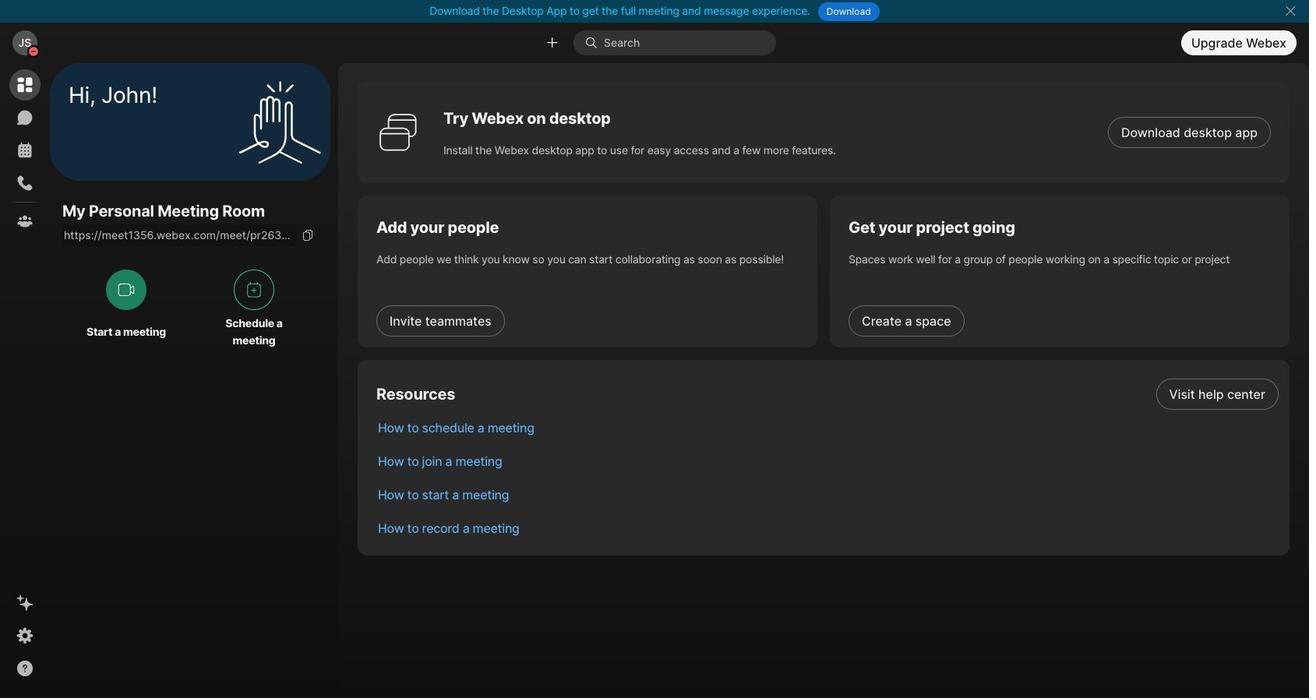 Task type: locate. For each thing, give the bounding box(es) containing it.
5 list item from the top
[[365, 511, 1290, 545]]

cancel_16 image
[[1284, 5, 1297, 17]]

None text field
[[62, 225, 296, 246]]

webex tab list
[[9, 69, 41, 237]]

2 list item from the top
[[365, 411, 1290, 444]]

list item
[[365, 377, 1290, 411], [365, 411, 1290, 444], [365, 444, 1290, 478], [365, 478, 1290, 511], [365, 511, 1290, 545]]

navigation
[[0, 63, 50, 698]]

two hands high fiving image
[[233, 75, 327, 169]]



Task type: vqa. For each thing, say whether or not it's contained in the screenshot.
Navigation
yes



Task type: describe. For each thing, give the bounding box(es) containing it.
4 list item from the top
[[365, 478, 1290, 511]]

1 list item from the top
[[365, 377, 1290, 411]]

3 list item from the top
[[365, 444, 1290, 478]]



